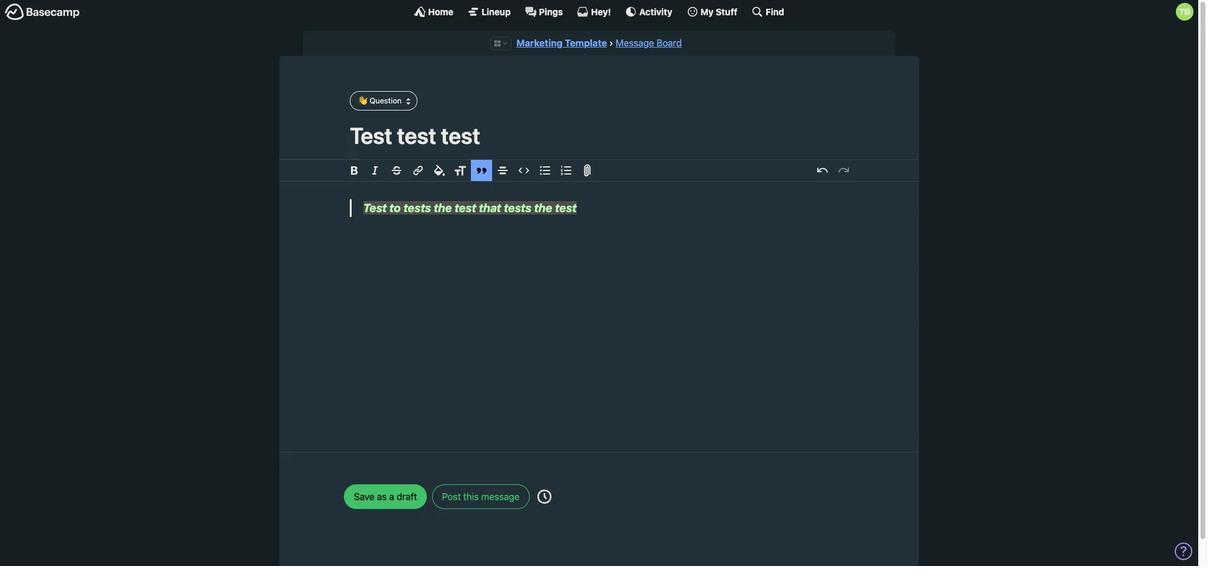 Task type: vqa. For each thing, say whether or not it's contained in the screenshot.
View
no



Task type: locate. For each thing, give the bounding box(es) containing it.
1 horizontal spatial test
[[555, 201, 577, 215]]

post
[[442, 491, 461, 502]]

tests right to
[[403, 201, 431, 215]]

› message board
[[609, 38, 682, 48]]

find
[[766, 6, 784, 17]]

post this message button
[[432, 484, 530, 509]]

main element
[[0, 0, 1198, 23]]

save as a draft button
[[344, 484, 427, 509]]

the right that
[[534, 201, 552, 215]]

home link
[[414, 6, 453, 18]]

question
[[370, 96, 402, 105]]

my stuff
[[701, 6, 738, 17]]

0 horizontal spatial tests
[[403, 201, 431, 215]]

the left that
[[434, 201, 452, 215]]

tim burton image
[[1176, 3, 1194, 21]]

1 horizontal spatial tests
[[504, 201, 532, 215]]

my
[[701, 6, 714, 17]]

activity
[[639, 6, 672, 17]]

👋 question
[[358, 96, 402, 105]]

2 test from the left
[[555, 201, 577, 215]]

save as a draft
[[354, 491, 417, 502]]

tests
[[403, 201, 431, 215], [504, 201, 532, 215]]

0 horizontal spatial the
[[434, 201, 452, 215]]

draft
[[397, 491, 417, 502]]

the
[[434, 201, 452, 215], [534, 201, 552, 215]]

to
[[389, 201, 401, 215]]

pings button
[[525, 6, 563, 18]]

1 tests from the left
[[403, 201, 431, 215]]

message
[[481, 491, 520, 502]]

test
[[455, 201, 476, 215], [555, 201, 577, 215]]

this
[[463, 491, 479, 502]]

marketing
[[517, 38, 563, 48]]

2 the from the left
[[534, 201, 552, 215]]

template
[[565, 38, 607, 48]]

home
[[428, 6, 453, 17]]

find button
[[752, 6, 784, 18]]

1 horizontal spatial the
[[534, 201, 552, 215]]

pings
[[539, 6, 563, 17]]

0 horizontal spatial test
[[455, 201, 476, 215]]

message board link
[[616, 38, 682, 48]]

tests right that
[[504, 201, 532, 215]]



Task type: describe. For each thing, give the bounding box(es) containing it.
lineup
[[482, 6, 511, 17]]

switch accounts image
[[5, 3, 80, 21]]

stuff
[[716, 6, 738, 17]]

that
[[479, 201, 501, 215]]

message
[[616, 38, 654, 48]]

›
[[609, 38, 613, 48]]

as
[[377, 491, 387, 502]]

👋 question button
[[350, 91, 417, 111]]

Type a title… text field
[[350, 122, 849, 149]]

post this message
[[442, 491, 520, 502]]

a
[[389, 491, 394, 502]]

1 the from the left
[[434, 201, 452, 215]]

1 test from the left
[[455, 201, 476, 215]]

marketing template link
[[517, 38, 607, 48]]

2 tests from the left
[[504, 201, 532, 215]]

hey! button
[[577, 6, 611, 18]]

marketing template
[[517, 38, 607, 48]]

activity link
[[625, 6, 672, 18]]

hey!
[[591, 6, 611, 17]]

board
[[657, 38, 682, 48]]

lineup link
[[468, 6, 511, 18]]

👋
[[358, 96, 368, 105]]

test to tests the test that tests the test
[[363, 201, 577, 215]]

my stuff button
[[687, 6, 738, 18]]

Write away… text field
[[315, 182, 884, 438]]

schedule this to post later image
[[537, 490, 551, 504]]

save
[[354, 491, 375, 502]]

test
[[363, 201, 387, 215]]



